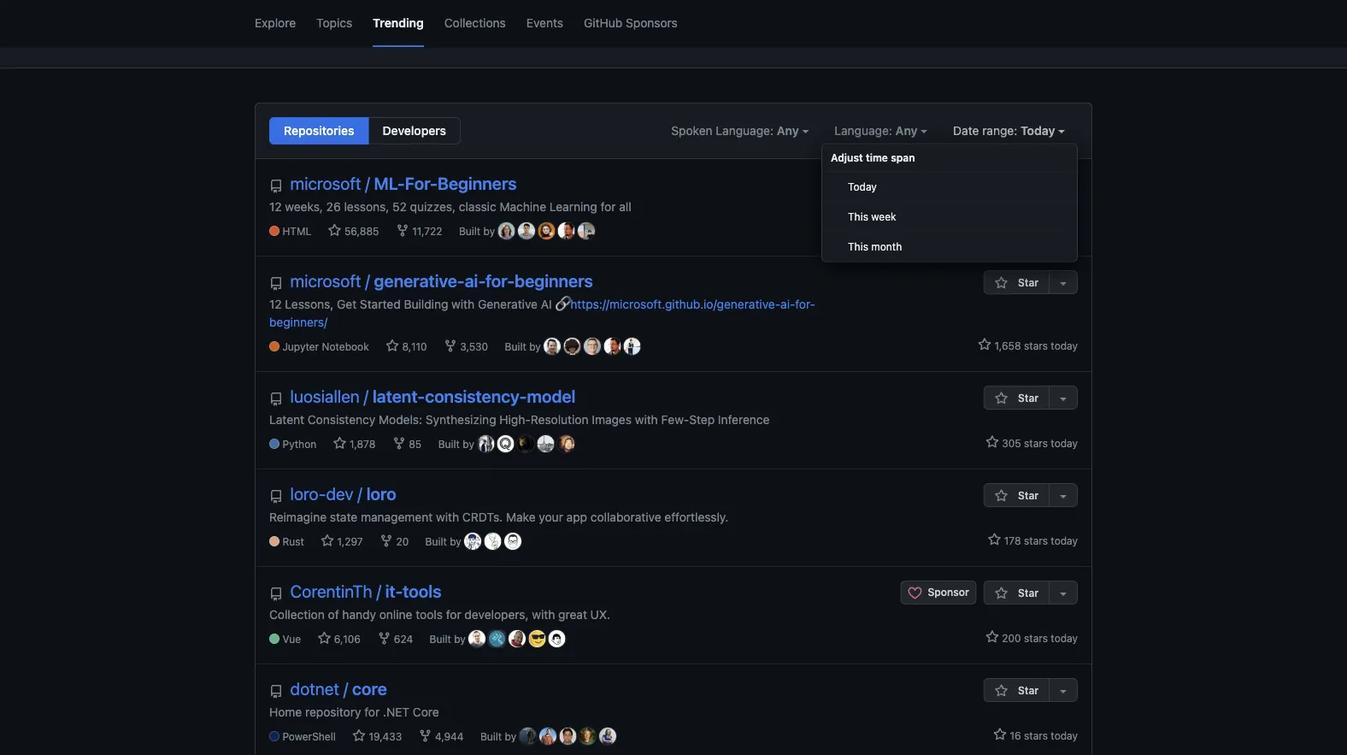 Task type: describe. For each thing, give the bounding box(es) containing it.
@tyq1024 image
[[498, 435, 515, 452]]

high-
[[500, 412, 531, 426]]

luosiallen / latent-consistency-model
[[290, 386, 576, 406]]

this for this month
[[848, 241, 869, 253]]

8,110 link
[[386, 339, 427, 355]]

today for for-
[[1051, 224, 1079, 236]]

consistency-
[[425, 386, 527, 406]]

star image up 178
[[995, 489, 1009, 503]]

6 stars from the top
[[1025, 730, 1049, 742]]

range:
[[983, 124, 1018, 138]]

home
[[269, 705, 302, 719]]

dev
[[326, 484, 354, 504]]

github sponsors link
[[584, 0, 678, 47]]

beginners/
[[269, 315, 328, 329]]

generative-
[[374, 271, 465, 291]]

state
[[330, 510, 358, 524]]

1 vertical spatial tools
[[416, 607, 443, 621]]

@minwook shin image
[[578, 222, 595, 239]]

latent-
[[373, 386, 425, 406]]

56,885 link
[[328, 224, 379, 239]]

0 vertical spatial for-
[[486, 271, 515, 291]]

0 horizontal spatial ai-
[[465, 271, 486, 291]]

/ for ml-for-beginners
[[365, 173, 370, 193]]

ux.
[[591, 607, 611, 621]]

4 star button from the top
[[984, 581, 1049, 605]]

200 stars today
[[1000, 632, 1079, 644]]

make
[[506, 510, 536, 524]]

collections
[[445, 15, 506, 30]]

spoken
[[672, 124, 713, 138]]

built by for tools
[[430, 633, 469, 645]]

classic
[[459, 199, 497, 213]]

0 vertical spatial tools
[[403, 581, 442, 601]]

today for consistency-
[[1051, 437, 1079, 449]]

1 vertical spatial for
[[446, 607, 462, 621]]

add this repository to a list image for star icon above 305
[[1057, 392, 1071, 405]]

@luosiallen image
[[478, 435, 495, 452]]

2 language: from the left
[[835, 124, 893, 138]]

@leecow image
[[520, 728, 537, 745]]

@john0isaac image
[[544, 338, 561, 355]]

fork image for generative-
[[444, 339, 458, 353]]

star image left 305
[[986, 435, 1000, 449]]

🔗
[[555, 297, 567, 311]]

repo image for loro-dev / loro
[[269, 490, 283, 504]]

app
[[567, 510, 588, 524]]

trending link
[[373, 0, 424, 47]]

spoken language: any
[[672, 124, 803, 138]]

add this repository to a list image for ai-
[[1057, 276, 1071, 290]]

adjust time span
[[831, 152, 916, 164]]

@motui image
[[549, 630, 566, 647]]

learning
[[550, 199, 598, 213]]

/ for latent-consistency-model
[[364, 386, 369, 406]]

3,530 link
[[444, 339, 489, 355]]

built left the @leecow image
[[481, 731, 502, 743]]

rust
[[283, 536, 304, 548]]

4,944 link
[[419, 729, 464, 745]]

4,944
[[432, 731, 464, 743]]

11,722 link
[[396, 224, 443, 239]]

8,110
[[399, 341, 427, 353]]

developers
[[383, 124, 446, 138]]

star image for 56,885
[[328, 224, 342, 237]]

latent
[[269, 412, 305, 426]]

microsoft / ml-for-beginners
[[290, 173, 517, 193]]

star image for 1,297
[[321, 534, 335, 548]]

explore
[[255, 15, 296, 30]]

464
[[1002, 224, 1022, 236]]

repository
[[305, 705, 361, 719]]

developers link
[[368, 117, 461, 145]]

624 link
[[378, 632, 413, 647]]

85
[[406, 438, 422, 450]]

crdts.
[[463, 510, 503, 524]]

star image for 16 stars today
[[994, 728, 1008, 742]]

fork image for consistency-
[[392, 437, 406, 450]]

vue
[[283, 633, 301, 645]]

built by for consistency-
[[438, 438, 478, 450]]

fork image for loro
[[380, 534, 393, 548]]

built for loro
[[426, 536, 447, 548]]

star image for 178 stars today
[[988, 533, 1002, 547]]

collections link
[[445, 0, 506, 47]]

today for tools
[[1051, 632, 1079, 644]]

star image for 464 stars today
[[985, 222, 999, 236]]

today for ai-
[[1051, 340, 1079, 352]]

core
[[352, 679, 387, 699]]

excited
[[738, 6, 782, 23]]

microsoft for microsoft / ml-for-beginners
[[290, 173, 361, 193]]

@kinfey image
[[624, 338, 641, 355]]

repo image for corentinth / it-tools
[[269, 588, 283, 601]]

heart image
[[909, 586, 922, 600]]

464 stars today
[[999, 224, 1079, 236]]

by for ai-
[[530, 341, 541, 353]]

@mairaw image
[[600, 728, 617, 745]]

get
[[337, 297, 357, 311]]

16 stars today
[[1008, 730, 1079, 742]]

1,297 link
[[321, 534, 363, 550]]

by left the @leecow image
[[505, 731, 517, 743]]

@hereje image
[[518, 222, 535, 239]]

stars for consistency-
[[1025, 437, 1049, 449]]

built for consistency-
[[438, 438, 460, 450]]

all
[[619, 199, 632, 213]]

collection of handy online tools for developers, with great ux.
[[269, 607, 611, 621]]

this for this week
[[848, 211, 869, 223]]

model
[[527, 386, 576, 406]]

star image for 19,433
[[353, 729, 366, 743]]

@leeeon233 image
[[485, 533, 502, 550]]

star image for 6,106
[[318, 632, 331, 645]]

loro-
[[290, 484, 326, 504]]

this month
[[848, 241, 903, 253]]

your
[[539, 510, 564, 524]]

@koreyspace image
[[564, 338, 581, 355]]

star for consistency-
[[1019, 392, 1039, 404]]

19,433
[[366, 731, 402, 743]]

about
[[786, 6, 821, 23]]

56,885
[[342, 226, 379, 237]]

305 stars today
[[1000, 437, 1079, 449]]

19,433 link
[[353, 729, 402, 745]]

2 any from the left
[[896, 124, 918, 138]]

20
[[393, 536, 409, 548]]

3 add this repository to a list image from the top
[[1057, 684, 1071, 698]]

for-
[[405, 173, 438, 193]]

https://microsoft.github.io/generative-ai-for- beginners/ link
[[269, 297, 816, 329]]

effortlessly.
[[665, 510, 729, 524]]

online
[[380, 607, 413, 621]]

/ for core
[[344, 679, 348, 699]]

developers,
[[465, 607, 529, 621]]

community
[[617, 6, 686, 23]]

python
[[283, 438, 317, 450]]

178
[[1005, 535, 1022, 547]]



Task type: vqa. For each thing, say whether or not it's contained in the screenshot.
core /
yes



Task type: locate. For each thing, give the bounding box(es) containing it.
6 today from the top
[[1051, 730, 1079, 742]]

1 horizontal spatial for
[[446, 607, 462, 621]]

12 lessons, get started building with generative ai 🔗
[[269, 297, 571, 311]]

jupyter
[[283, 341, 319, 353]]

0 vertical spatial add this repository to a list image
[[1057, 276, 1071, 290]]

star image for 200 stars today
[[986, 630, 1000, 644]]

2 vertical spatial for
[[365, 705, 380, 719]]

repo image up html
[[269, 180, 283, 193]]

management
[[361, 510, 433, 524]]

2 stars from the top
[[1025, 340, 1049, 352]]

star up 200 stars today
[[1019, 587, 1039, 599]]

star image left 178
[[988, 533, 1002, 547]]

repo image up reimagine
[[269, 490, 283, 504]]

2 star from the top
[[1019, 392, 1039, 404]]

language: right spoken on the top
[[716, 124, 774, 138]]

@marvin j97 image
[[529, 630, 546, 647]]

@chenxwh image
[[537, 435, 555, 452]]

star button for loro
[[984, 483, 1049, 507]]

fork image inside '85' link
[[392, 437, 406, 450]]

12 for microsoft / ml-for-beginners
[[269, 199, 282, 213]]

by left @john0isaac image
[[530, 341, 541, 353]]

dotnet
[[290, 679, 339, 699]]

0 horizontal spatial any
[[777, 124, 799, 138]]

star image left 464
[[985, 222, 999, 236]]

reimagine state management with crdts. make your app collaborative effortlessly.
[[269, 510, 729, 524]]

star for loro
[[1019, 489, 1039, 501]]

built for ai-
[[505, 341, 527, 353]]

github sponsors
[[584, 15, 678, 30]]

time
[[866, 152, 889, 164]]

loro
[[367, 484, 397, 504]]

0 vertical spatial microsoft
[[290, 173, 361, 193]]

today right 16
[[1051, 730, 1079, 742]]

1 vertical spatial repo image
[[269, 685, 283, 699]]

1 star from the top
[[1019, 276, 1039, 288]]

built by for loro
[[426, 536, 465, 548]]

star image down 'home repository for .net core'
[[353, 729, 366, 743]]

sponsor link
[[901, 581, 977, 605]]

1,658 stars today
[[992, 340, 1079, 352]]

with left crdts.
[[436, 510, 459, 524]]

5 star from the top
[[1019, 684, 1039, 696]]

for left developers, at the left bottom of page
[[446, 607, 462, 621]]

2 add this repository to a list image from the top
[[1057, 587, 1071, 600]]

1,878
[[347, 438, 376, 450]]

star for ai-
[[1019, 276, 1039, 288]]

loro-dev / loro
[[290, 484, 397, 504]]

language:
[[716, 124, 774, 138], [835, 124, 893, 138]]

today right 178
[[1051, 535, 1079, 547]]

fork image right 8,110
[[444, 339, 458, 353]]

star button up 178
[[984, 483, 1049, 507]]

0 vertical spatial fork image
[[392, 437, 406, 450]]

star
[[1019, 276, 1039, 288], [1019, 392, 1039, 404], [1019, 489, 1039, 501], [1019, 587, 1039, 599], [1019, 684, 1039, 696]]

star button down 464
[[984, 270, 1049, 294]]

by left @zxch3n image
[[450, 536, 462, 548]]

built down "classic"
[[459, 226, 481, 237]]

language: up adjust time span
[[835, 124, 893, 138]]

of
[[328, 607, 339, 621]]

0 vertical spatial add this repository to a list image
[[1057, 392, 1071, 405]]

built by down "classic"
[[459, 226, 498, 237]]

any
[[777, 124, 799, 138], [896, 124, 918, 138]]

/
[[365, 173, 370, 193], [365, 271, 370, 291], [364, 386, 369, 406], [358, 484, 363, 504], [377, 581, 381, 601], [344, 679, 348, 699]]

date
[[954, 124, 980, 138]]

built by left the @rbhanda image
[[481, 731, 520, 743]]

5 today from the top
[[1051, 632, 1079, 644]]

today right 1,658
[[1051, 340, 1079, 352]]

1 today from the top
[[1051, 224, 1079, 236]]

1 language: from the left
[[716, 124, 774, 138]]

with up @marvin j97 image
[[532, 607, 555, 621]]

stars for loro
[[1025, 535, 1049, 547]]

star image down consistency
[[333, 437, 347, 450]]

by for loro
[[450, 536, 462, 548]]

star image up 305
[[995, 392, 1009, 405]]

with left few-
[[635, 412, 658, 426]]

star image inside 19,433 link
[[353, 729, 366, 743]]

add this repository to a list image
[[1057, 392, 1071, 405], [1057, 587, 1071, 600]]

/ for generative-ai-for-beginners
[[365, 271, 370, 291]]

adjust
[[831, 152, 864, 164]]

0 horizontal spatial for
[[365, 705, 380, 719]]

for-
[[486, 271, 515, 291], [796, 297, 816, 311]]

for- inside https://microsoft.github.io/generative-ai-for- beginners/
[[796, 297, 816, 311]]

add this repository to a list image up 16 stars today
[[1057, 684, 1071, 698]]

stars right 1,658
[[1025, 340, 1049, 352]]

for left all
[[601, 199, 616, 213]]

12 for microsoft / generative-ai-for-beginners
[[269, 297, 282, 311]]

1 vertical spatial 12
[[269, 297, 282, 311]]

0 horizontal spatial for-
[[486, 271, 515, 291]]

1 vertical spatial add this repository to a list image
[[1057, 587, 1071, 600]]

1 vertical spatial fork image
[[380, 534, 393, 548]]

0 vertical spatial 12
[[269, 199, 282, 213]]

star image for 1,878
[[333, 437, 347, 450]]

star image left 16
[[994, 728, 1008, 742]]

this left week
[[848, 211, 869, 223]]

stars for for-
[[1025, 224, 1049, 236]]

star image down started
[[386, 339, 399, 353]]

built by right the 20
[[426, 536, 465, 548]]

by left @corentinth "icon"
[[454, 633, 466, 645]]

0 vertical spatial @softchris image
[[558, 222, 575, 239]]

@vivmishra image
[[560, 728, 577, 745]]

this left month
[[848, 241, 869, 253]]

star image
[[985, 222, 999, 236], [328, 224, 342, 237], [995, 276, 1009, 290], [386, 339, 399, 353], [333, 437, 347, 450], [995, 489, 1009, 503], [988, 533, 1002, 547], [321, 534, 335, 548], [995, 587, 1009, 600], [986, 630, 1000, 644], [318, 632, 331, 645], [994, 728, 1008, 742], [353, 729, 366, 743]]

@akx image
[[557, 435, 575, 452]]

machine
[[500, 199, 547, 213]]

@corentinth image
[[469, 630, 486, 647]]

lessons,
[[344, 199, 389, 213]]

1,658
[[995, 340, 1022, 352]]

2 microsoft from the top
[[290, 271, 361, 291]]

repo image for microsoft / ml-for-beginners
[[269, 180, 283, 193]]

@vidushi gupta image
[[538, 222, 555, 239]]

built by down collection of handy online tools for developers, with great ux.
[[430, 633, 469, 645]]

today down adjust time span
[[848, 181, 877, 193]]

0 horizontal spatial language:
[[716, 124, 774, 138]]

/ for it-tools
[[377, 581, 381, 601]]

star image left the 200
[[986, 630, 1000, 644]]

by left @jlooper image
[[484, 226, 495, 237]]

3 star from the top
[[1019, 489, 1039, 501]]

star image down the 200
[[995, 684, 1009, 698]]

star button for consistency-
[[984, 386, 1049, 410]]

tools up collection of handy online tools for developers, with great ux.
[[403, 581, 442, 601]]

stars right 178
[[1025, 535, 1049, 547]]

1 any from the left
[[777, 124, 799, 138]]

3 today from the top
[[1051, 437, 1079, 449]]

11,722
[[410, 226, 443, 237]]

notebook
[[322, 341, 369, 353]]

1 stars from the top
[[1025, 224, 1049, 236]]

star up 305 stars today
[[1019, 392, 1039, 404]]

stars right 305
[[1025, 437, 1049, 449]]

@softchris image
[[558, 222, 575, 239], [604, 338, 621, 355]]

/ left core
[[344, 679, 348, 699]]

microsoft for microsoft / generative-ai-for-beginners
[[290, 271, 361, 291]]

repo image
[[269, 180, 283, 193], [269, 277, 283, 291], [269, 490, 283, 504], [269, 588, 283, 601]]

1 vertical spatial @softchris image
[[604, 338, 621, 355]]

fork image for ml-
[[396, 224, 410, 237]]

star down 464 stars today
[[1019, 276, 1039, 288]]

topics link
[[317, 0, 353, 47]]

by for consistency-
[[463, 438, 475, 450]]

2 vertical spatial fork image
[[419, 729, 432, 743]]

4 repo image from the top
[[269, 588, 283, 601]]

3 star button from the top
[[984, 483, 1049, 507]]

1 12 from the top
[[269, 199, 282, 213]]

topics
[[317, 15, 353, 30]]

fork image down management
[[380, 534, 393, 548]]

menu
[[822, 143, 1079, 262]]

built down "synthesizing"
[[438, 438, 460, 450]]

1 vertical spatial fork image
[[444, 339, 458, 353]]

/ right dev
[[358, 484, 363, 504]]

2 this from the top
[[848, 241, 869, 253]]

see
[[485, 6, 509, 23]]

3,530
[[458, 341, 489, 353]]

latent consistency models: synthesizing high-resolution images with few-step inference
[[269, 412, 770, 426]]

today.
[[825, 6, 863, 23]]

0 horizontal spatial fork image
[[378, 632, 391, 645]]

this week link
[[823, 202, 1078, 232]]

add this repository to a list image up 200 stars today
[[1057, 587, 1071, 600]]

tools right online
[[416, 607, 443, 621]]

today right 305
[[1051, 437, 1079, 449]]

1,297
[[335, 536, 363, 548]]

@zxch3n image
[[465, 533, 482, 550]]

stars right 16
[[1025, 730, 1049, 742]]

3 repo image from the top
[[269, 490, 283, 504]]

@mjpyeon image
[[517, 435, 535, 452]]

1 repo image from the top
[[269, 180, 283, 193]]

add this repository to a list image
[[1057, 276, 1071, 290], [1057, 489, 1071, 503], [1057, 684, 1071, 698]]

star image up the 200
[[995, 587, 1009, 600]]

1 horizontal spatial for-
[[796, 297, 816, 311]]

what
[[513, 6, 543, 23]]

step
[[690, 412, 715, 426]]

2 today from the top
[[1051, 340, 1079, 352]]

corentinth
[[290, 581, 373, 601]]

@softchris image for microsoft / ml-for-beginners
[[558, 222, 575, 239]]

repo image for dotnet / core
[[269, 685, 283, 699]]

1 vertical spatial add this repository to a list image
[[1057, 489, 1071, 503]]

@softchris image right @leestott icon
[[604, 338, 621, 355]]

20 link
[[380, 534, 409, 550]]

this inside "link"
[[848, 241, 869, 253]]

sponsors
[[626, 15, 678, 30]]

language: any
[[835, 124, 921, 138]]

great
[[559, 607, 587, 621]]

1 vertical spatial for-
[[796, 297, 816, 311]]

core
[[413, 705, 439, 719]]

for
[[601, 199, 616, 213], [446, 607, 462, 621], [365, 705, 380, 719]]

star image inside 1,297 link
[[321, 534, 335, 548]]

fork image inside '11,722' link
[[396, 224, 410, 237]]

this week
[[848, 211, 897, 223]]

star button up 16
[[984, 678, 1049, 702]]

fork image inside 624 link
[[378, 632, 391, 645]]

add this repository to a list image for star image on top of the 200
[[1057, 587, 1071, 600]]

@softchris image for microsoft / generative-ai-for-beginners
[[604, 338, 621, 355]]

0 horizontal spatial today
[[848, 181, 877, 193]]

stars right 464
[[1025, 224, 1049, 236]]

16
[[1011, 730, 1022, 742]]

repo image for microsoft / generative-ai-for-beginners
[[269, 277, 283, 291]]

month
[[872, 241, 903, 253]]

fork image
[[392, 437, 406, 450], [380, 534, 393, 548], [419, 729, 432, 743]]

2 vertical spatial add this repository to a list image
[[1057, 684, 1071, 698]]

star image inside 8,110 link
[[386, 339, 399, 353]]

with down microsoft / generative-ai-for-beginners
[[452, 297, 475, 311]]

built
[[459, 226, 481, 237], [505, 341, 527, 353], [438, 438, 460, 450], [426, 536, 447, 548], [430, 633, 451, 645], [481, 731, 502, 743]]

fork image down core
[[419, 729, 432, 743]]

built down collection of handy online tools for developers, with great ux.
[[430, 633, 451, 645]]

star up the 178 stars today
[[1019, 489, 1039, 501]]

this month link
[[823, 232, 1078, 261]]

1 microsoft from the top
[[290, 173, 361, 193]]

1 add this repository to a list image from the top
[[1057, 392, 1071, 405]]

star image
[[979, 338, 992, 352], [995, 392, 1009, 405], [986, 435, 1000, 449], [995, 684, 1009, 698]]

fork image for it-
[[378, 632, 391, 645]]

repo image
[[269, 393, 283, 406], [269, 685, 283, 699]]

add this repository to a list image down 464 stars today
[[1057, 276, 1071, 290]]

week
[[872, 211, 897, 223]]

178 stars today
[[1002, 535, 1079, 547]]

2 vertical spatial fork image
[[378, 632, 391, 645]]

1 horizontal spatial fork image
[[396, 224, 410, 237]]

microsoft up lessons,
[[290, 271, 361, 291]]

/ left 'latent-'
[[364, 386, 369, 406]]

sponsor
[[928, 587, 970, 599]]

/ left ml-
[[365, 173, 370, 193]]

built by
[[459, 226, 498, 237], [505, 341, 544, 353], [438, 438, 478, 450], [426, 536, 465, 548], [430, 633, 469, 645], [481, 731, 520, 743]]

2 12 from the top
[[269, 297, 282, 311]]

ml-
[[374, 173, 405, 193]]

1 vertical spatial ai-
[[781, 297, 796, 311]]

star button up 305
[[984, 386, 1049, 410]]

0 vertical spatial ai-
[[465, 271, 486, 291]]

today right 464
[[1051, 224, 1079, 236]]

repo image up beginners/
[[269, 277, 283, 291]]

1 horizontal spatial any
[[896, 124, 918, 138]]

today right the 200
[[1051, 632, 1079, 644]]

4 today from the top
[[1051, 535, 1079, 547]]

synthesizing
[[426, 412, 497, 426]]

star image inside "1,878" link
[[333, 437, 347, 450]]

by
[[484, 226, 495, 237], [530, 341, 541, 353], [463, 438, 475, 450], [450, 536, 462, 548], [454, 633, 466, 645], [505, 731, 517, 743]]

few-
[[662, 412, 690, 426]]

by left the @luosiallen icon
[[463, 438, 475, 450]]

0 vertical spatial this
[[848, 211, 869, 223]]

by for for-
[[484, 226, 495, 237]]

corentinth / it-tools
[[290, 581, 442, 601]]

4 stars from the top
[[1025, 535, 1049, 547]]

microsoft up 26
[[290, 173, 361, 193]]

star image left 1,658
[[979, 338, 992, 352]]

1 horizontal spatial ai-
[[781, 297, 796, 311]]

2 horizontal spatial for
[[601, 199, 616, 213]]

0 horizontal spatial @softchris image
[[558, 222, 575, 239]]

5 stars from the top
[[1025, 632, 1049, 644]]

stars for ai-
[[1025, 340, 1049, 352]]

built by down https://microsoft.github.io/generative-ai-for- beginners/
[[505, 341, 544, 353]]

stars for tools
[[1025, 632, 1049, 644]]

is
[[689, 6, 699, 23]]

2 repo image from the top
[[269, 685, 283, 699]]

2 star button from the top
[[984, 386, 1049, 410]]

fork image
[[396, 224, 410, 237], [444, 339, 458, 353], [378, 632, 391, 645]]

5 star button from the top
[[984, 678, 1049, 702]]

fork image inside 3,530 link
[[444, 339, 458, 353]]

1 horizontal spatial language:
[[835, 124, 893, 138]]

1 vertical spatial microsoft
[[290, 271, 361, 291]]

star image down of
[[318, 632, 331, 645]]

repo image up 'collection'
[[269, 588, 283, 601]]

star button up the 200
[[984, 581, 1049, 605]]

@rbhanda image
[[540, 728, 557, 745]]

fork image inside 4,944 'link'
[[419, 729, 432, 743]]

star button for ai-
[[984, 270, 1049, 294]]

0 vertical spatial today
[[1021, 124, 1056, 138]]

inference
[[718, 412, 770, 426]]

building
[[404, 297, 449, 311]]

consistency
[[308, 412, 376, 426]]

1 horizontal spatial @softchris image
[[604, 338, 621, 355]]

today for loro
[[1051, 535, 1079, 547]]

@cgoit image
[[509, 630, 526, 647]]

1 add this repository to a list image from the top
[[1057, 276, 1071, 290]]

1 star button from the top
[[984, 270, 1049, 294]]

star image inside 6,106 link
[[318, 632, 331, 645]]

2 horizontal spatial fork image
[[444, 339, 458, 353]]

2 add this repository to a list image from the top
[[1057, 489, 1071, 503]]

today link
[[823, 172, 1078, 202]]

1 horizontal spatial today
[[1021, 124, 1056, 138]]

built left @john0isaac image
[[505, 341, 527, 353]]

ai- inside https://microsoft.github.io/generative-ai-for- beginners/
[[781, 297, 796, 311]]

0 vertical spatial for
[[601, 199, 616, 213]]

repo image for luosiallen / latent-consistency-model
[[269, 393, 283, 406]]

built by down "synthesizing"
[[438, 438, 478, 450]]

1 vertical spatial today
[[848, 181, 877, 193]]

built for for-
[[459, 226, 481, 237]]

624
[[391, 633, 413, 645]]

weeks,
[[285, 199, 323, 213]]

built by for for-
[[459, 226, 498, 237]]

@jlooper image
[[498, 222, 515, 239]]

add this repository to a list image up the 178 stars today
[[1057, 489, 1071, 503]]

star image down 26
[[328, 224, 342, 237]]

star image down the state
[[321, 534, 335, 548]]

1 repo image from the top
[[269, 393, 283, 406]]

/ up started
[[365, 271, 370, 291]]

add this repository to a list image for loro
[[1057, 489, 1071, 503]]

@imsingee image
[[505, 533, 522, 550]]

fork image inside '20' link
[[380, 534, 393, 548]]

star image inside the 56,885 link
[[328, 224, 342, 237]]

fork image down online
[[378, 632, 391, 645]]

today right range:
[[1021, 124, 1056, 138]]

1 vertical spatial this
[[848, 241, 869, 253]]

most
[[703, 6, 734, 23]]

today inside menu
[[848, 181, 877, 193]]

stars right the 200
[[1025, 632, 1049, 644]]

span
[[891, 152, 916, 164]]

this inside 'link'
[[848, 211, 869, 223]]

star image for 8,110
[[386, 339, 399, 353]]

2 repo image from the top
[[269, 277, 283, 291]]

built for tools
[[430, 633, 451, 645]]

tools
[[403, 581, 442, 601], [416, 607, 443, 621]]

for down core
[[365, 705, 380, 719]]

built right the 20
[[426, 536, 447, 548]]

by for tools
[[454, 633, 466, 645]]

12 up beginners/
[[269, 297, 282, 311]]

6,106
[[331, 633, 361, 645]]

trending
[[373, 15, 424, 30]]

add this repository to a list image up 305 stars today
[[1057, 392, 1071, 405]]

3 stars from the top
[[1025, 437, 1049, 449]]

0 vertical spatial repo image
[[269, 393, 283, 406]]

1 this from the top
[[848, 211, 869, 223]]

menu containing adjust time span
[[822, 143, 1079, 262]]

star image down 464
[[995, 276, 1009, 290]]

repo image up latent
[[269, 393, 283, 406]]

fork image down models:
[[392, 437, 406, 450]]

@renovate image
[[489, 630, 506, 647]]

12 left weeks,
[[269, 199, 282, 213]]

explore link
[[255, 0, 296, 47]]

@richlander image
[[580, 728, 597, 745]]

built by for ai-
[[505, 341, 544, 353]]

200
[[1003, 632, 1022, 644]]

85 link
[[392, 437, 422, 452]]

0 vertical spatial fork image
[[396, 224, 410, 237]]

repo image up "home"
[[269, 685, 283, 699]]

4 star from the top
[[1019, 587, 1039, 599]]

beginners
[[515, 271, 593, 291]]

@leestott image
[[584, 338, 601, 355]]

/ left it-
[[377, 581, 381, 601]]

fork image down 52
[[396, 224, 410, 237]]

star up 16
[[1019, 684, 1039, 696]]



